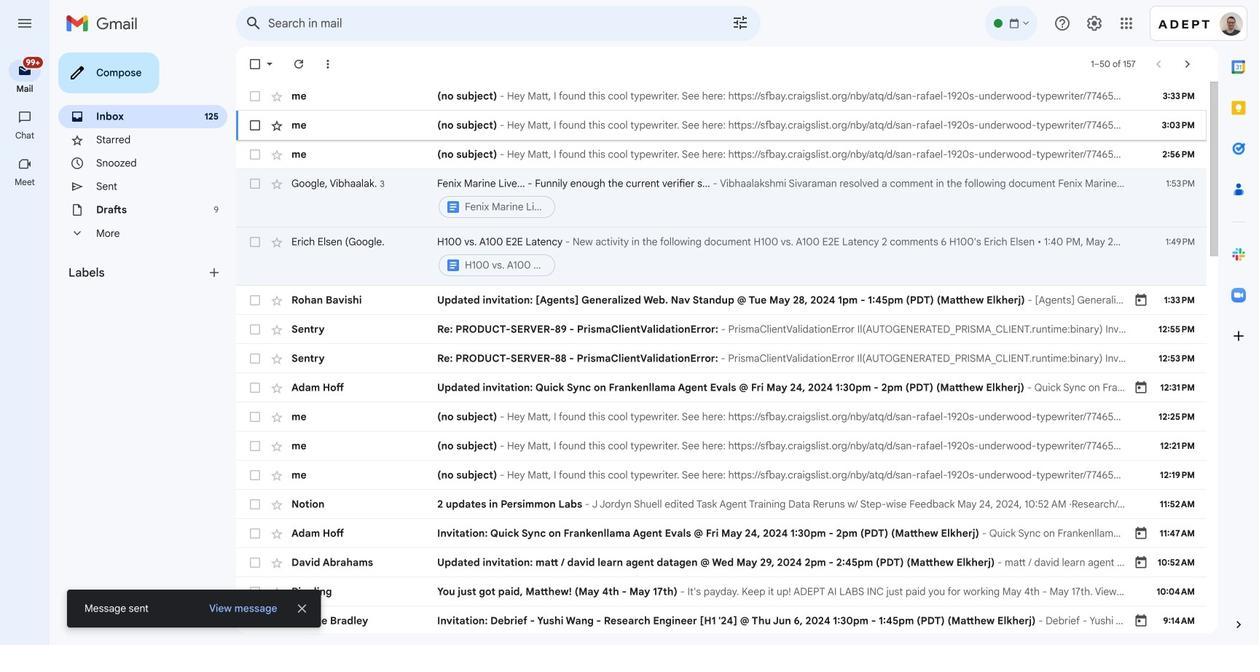 Task type: locate. For each thing, give the bounding box(es) containing it.
7 row from the top
[[236, 315, 1207, 344]]

14 row from the top
[[236, 519, 1207, 548]]

None checkbox
[[248, 89, 262, 104], [248, 118, 262, 133], [248, 555, 262, 570], [248, 89, 262, 104], [248, 118, 262, 133], [248, 555, 262, 570]]

2 cell from the top
[[437, 235, 1134, 278]]

older image
[[1181, 57, 1195, 71]]

15 row from the top
[[236, 548, 1207, 577]]

Search in mail text field
[[268, 16, 691, 31]]

5 row from the top
[[236, 227, 1207, 286]]

0 vertical spatial cell
[[437, 176, 1134, 220]]

tab list
[[1219, 47, 1260, 593]]

3 calendar event image from the top
[[1134, 526, 1149, 541]]

6 row from the top
[[236, 286, 1207, 315]]

alert
[[23, 34, 1236, 628]]

None checkbox
[[248, 57, 262, 71], [248, 147, 262, 162], [248, 585, 262, 599], [248, 614, 262, 628], [248, 57, 262, 71], [248, 147, 262, 162], [248, 585, 262, 599], [248, 614, 262, 628]]

refresh image
[[292, 57, 306, 71]]

10 row from the top
[[236, 402, 1207, 432]]

heading
[[0, 83, 50, 95], [0, 130, 50, 141], [0, 176, 50, 188], [69, 265, 207, 280]]

9 row from the top
[[236, 373, 1207, 402]]

navigation
[[0, 47, 51, 645]]

cell
[[437, 176, 1134, 220], [437, 235, 1134, 278]]

calendar event image
[[1134, 293, 1149, 308], [1134, 380, 1149, 395], [1134, 526, 1149, 541], [1134, 555, 1149, 570], [1134, 614, 1149, 628]]

4 row from the top
[[236, 169, 1207, 227]]

main menu image
[[16, 15, 34, 32]]

1 vertical spatial cell
[[437, 235, 1134, 278]]

row
[[236, 82, 1207, 111], [236, 111, 1207, 140], [236, 140, 1207, 169], [236, 169, 1207, 227], [236, 227, 1207, 286], [236, 286, 1207, 315], [236, 315, 1207, 344], [236, 344, 1207, 373], [236, 373, 1207, 402], [236, 402, 1207, 432], [236, 432, 1207, 461], [236, 461, 1207, 490], [236, 490, 1207, 519], [236, 519, 1207, 548], [236, 548, 1207, 577], [236, 577, 1207, 606], [236, 606, 1207, 636]]

gmail image
[[66, 9, 145, 38]]

1 cell from the top
[[437, 176, 1134, 220]]

8 row from the top
[[236, 344, 1207, 373]]

1 row from the top
[[236, 82, 1207, 111]]

settings image
[[1086, 15, 1104, 32]]



Task type: describe. For each thing, give the bounding box(es) containing it.
2 calendar event image from the top
[[1134, 380, 1149, 395]]

advanced search options image
[[726, 8, 755, 37]]

support image
[[1054, 15, 1072, 32]]

Search in mail search field
[[236, 6, 761, 41]]

11 row from the top
[[236, 432, 1207, 461]]

5 calendar event image from the top
[[1134, 614, 1149, 628]]

more email options image
[[321, 57, 335, 71]]

1 calendar event image from the top
[[1134, 293, 1149, 308]]

2 row from the top
[[236, 111, 1207, 140]]

12 row from the top
[[236, 461, 1207, 490]]

17 row from the top
[[236, 606, 1207, 636]]

search in mail image
[[241, 10, 267, 36]]

cell for 13th row from the bottom of the page
[[437, 235, 1134, 278]]

4 calendar event image from the top
[[1134, 555, 1149, 570]]

13 row from the top
[[236, 490, 1207, 519]]

3 row from the top
[[236, 140, 1207, 169]]

16 row from the top
[[236, 577, 1207, 606]]

cell for 14th row from the bottom of the page
[[437, 176, 1134, 220]]



Task type: vqa. For each thing, say whether or not it's contained in the screenshot.
John Lewis Plc Registered Office 171 Victoria Street, London Sw1E 5Nn
no



